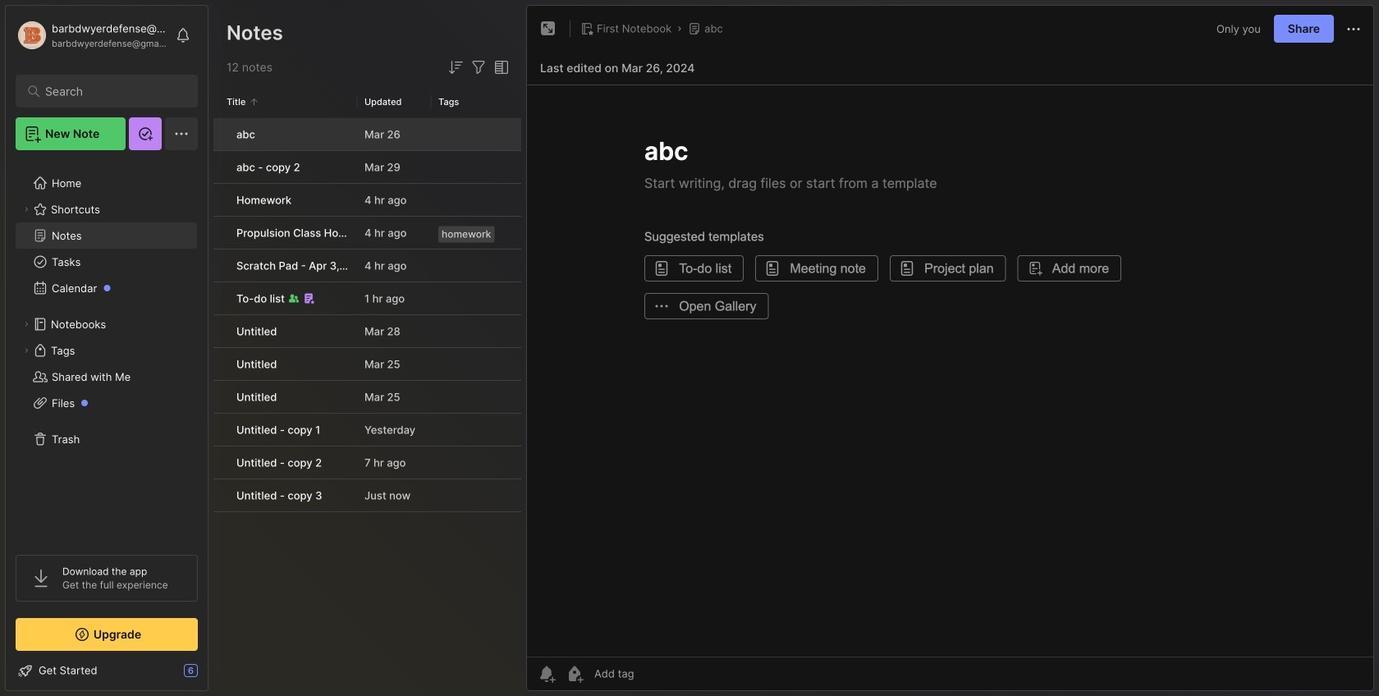 Task type: locate. For each thing, give the bounding box(es) containing it.
more actions image
[[1344, 19, 1364, 39]]

View options field
[[489, 57, 512, 77]]

cell
[[213, 118, 227, 150], [213, 151, 227, 183], [213, 184, 227, 216], [213, 217, 227, 249], [213, 250, 227, 282], [213, 282, 227, 314], [213, 315, 227, 347], [213, 348, 227, 380], [213, 381, 227, 413], [213, 414, 227, 446], [213, 447, 227, 479], [213, 479, 227, 512]]

None search field
[[45, 81, 176, 101]]

none search field inside "main" element
[[45, 81, 176, 101]]

main element
[[0, 0, 213, 696]]

7 cell from the top
[[213, 315, 227, 347]]

6 cell from the top
[[213, 282, 227, 314]]

5 cell from the top
[[213, 250, 227, 282]]

tree
[[6, 160, 208, 540]]

1 cell from the top
[[213, 118, 227, 150]]

Account field
[[16, 19, 167, 52]]

expand note image
[[539, 19, 558, 39]]

Search text field
[[45, 84, 176, 99]]

Add filters field
[[469, 57, 489, 77]]

More actions field
[[1344, 18, 1364, 39]]

tree inside "main" element
[[6, 160, 208, 540]]

expand tags image
[[21, 346, 31, 356]]

Help and Learning task checklist field
[[6, 658, 208, 684]]

row group
[[213, 118, 521, 513]]



Task type: describe. For each thing, give the bounding box(es) containing it.
Note Editor text field
[[527, 85, 1374, 657]]

note window element
[[526, 5, 1374, 695]]

4 cell from the top
[[213, 217, 227, 249]]

9 cell from the top
[[213, 381, 227, 413]]

8 cell from the top
[[213, 348, 227, 380]]

add filters image
[[469, 57, 489, 77]]

10 cell from the top
[[213, 414, 227, 446]]

add tag image
[[565, 664, 585, 684]]

add a reminder image
[[537, 664, 557, 684]]

click to collapse image
[[207, 666, 220, 686]]

2 cell from the top
[[213, 151, 227, 183]]

Sort options field
[[446, 57, 466, 77]]

Add tag field
[[593, 667, 716, 681]]

expand notebooks image
[[21, 319, 31, 329]]

12 cell from the top
[[213, 479, 227, 512]]

11 cell from the top
[[213, 447, 227, 479]]

3 cell from the top
[[213, 184, 227, 216]]



Task type: vqa. For each thing, say whether or not it's contained in the screenshot.
start writing… text box
no



